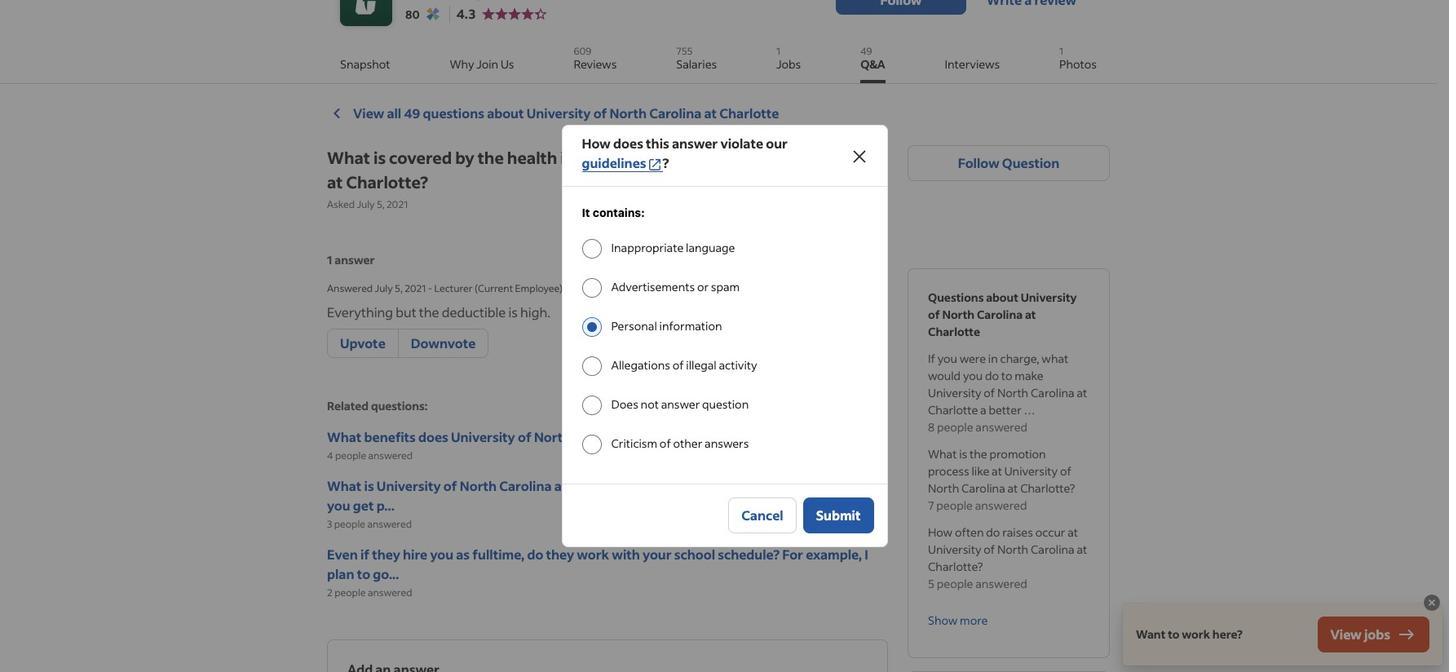 Task type: vqa. For each thing, say whether or not it's contained in the screenshot.
How Often Do Raises Occur At University Of North Carolina At Charlotte? 5 People Answered
yes



Task type: locate. For each thing, give the bounding box(es) containing it.
2 horizontal spatial 1
[[1060, 45, 1064, 57]]

1 horizontal spatial 5,
[[395, 283, 403, 295]]

north up 'this'
[[610, 104, 647, 121]]

how for how does this answer violate our
[[582, 135, 611, 152]]

2 vertical spatial how
[[929, 525, 953, 540]]

work left with
[[577, 546, 609, 563]]

3
[[327, 518, 332, 531]]

answered up raises on the bottom right of the page
[[976, 498, 1028, 514]]

0 horizontal spatial how
[[582, 135, 611, 152]]

0 vertical spatial the
[[478, 147, 504, 168]]

north inside how often do raises occur at university of north carolina at charlotte? 5 people answered
[[998, 542, 1029, 558]]

you
[[938, 351, 958, 367], [964, 368, 983, 384], [327, 497, 351, 514], [430, 546, 454, 563]]

july up the everything
[[375, 283, 393, 295]]

1 vertical spatial the
[[419, 304, 439, 321]]

jobs
[[777, 56, 801, 72]]

submit button
[[803, 498, 874, 534]]

inappropriate
[[612, 240, 684, 255]]

is for charlotte?
[[374, 147, 386, 168]]

49 right 1 jobs
[[861, 45, 873, 57]]

as
[[456, 546, 470, 563]]

carolina inside how often do raises occur at university of north carolina at charlotte? 5 people answered
[[1031, 542, 1075, 558]]

go...
[[373, 566, 399, 583]]

0 horizontal spatial work
[[577, 546, 609, 563]]

2 horizontal spatial charlotte?
[[1021, 481, 1076, 496]]

carolina down occur
[[1031, 542, 1075, 558]]

1 vertical spatial to
[[357, 566, 371, 583]]

questions:
[[371, 398, 428, 414]]

north up what is university of north carolina at charlotte sick leave policy? how many sick days do you get p... 'link'
[[534, 429, 571, 446]]

2 horizontal spatial to
[[1169, 627, 1180, 642]]

5, right asked
[[377, 199, 385, 211]]

carolina right our
[[814, 147, 879, 168]]

charlotte down does not answer question
[[644, 429, 704, 446]]

you up the 3 at the left of page
[[327, 497, 351, 514]]

they up go...
[[372, 546, 401, 563]]

0 horizontal spatial view
[[353, 104, 385, 121]]

everything but the deductible is high.
[[327, 304, 551, 321]]

49 q&a
[[861, 45, 886, 72]]

1 - from the left
[[428, 283, 433, 295]]

0 horizontal spatial -
[[428, 283, 433, 295]]

how inside how often do raises occur at university of north carolina at charlotte? 5 people answered
[[929, 525, 953, 540]]

what inside what is covered by the health insurance at university of north carolina at charlotte? asked july 5, 2021
[[327, 147, 370, 168]]

north inside what is covered by the health insurance at university of north carolina at charlotte? asked july 5, 2021
[[764, 147, 810, 168]]

show
[[929, 613, 958, 628]]

how inside dialog
[[582, 135, 611, 152]]

you left as
[[430, 546, 454, 563]]

2 vertical spatial to
[[1169, 627, 1180, 642]]

violate
[[721, 135, 764, 152]]

0 vertical spatial 49
[[861, 45, 873, 57]]

2021 down covered
[[387, 199, 408, 211]]

of inside how often do raises occur at university of north carolina at charlotte? 5 people answered
[[984, 542, 996, 558]]

of inside what is university of north carolina at charlotte sick leave policy? how many sick days do you get p... 3 people answered
[[444, 478, 457, 495]]

view left all
[[353, 104, 385, 121]]

carolina down does
[[574, 429, 626, 446]]

what for does
[[327, 429, 362, 446]]

about down "us"
[[487, 104, 524, 121]]

1 vertical spatial about
[[987, 290, 1019, 305]]

do inside if you were in charge, what would you do to make university of north carolina at charlotte a better … 8 people answered
[[986, 368, 1000, 384]]

is inside what is university of north carolina at charlotte sick leave policy? how many sick days do you get p... 3 people answered
[[364, 478, 374, 495]]

49 inside 49 q&a
[[861, 45, 873, 57]]

university inside what benefits does university of north carolina at charlotte offer? 4 people answered
[[451, 429, 515, 446]]

- left "lecturer"
[[428, 283, 433, 295]]

answered down benefits
[[368, 450, 413, 462]]

what up get
[[327, 478, 362, 495]]

north
[[610, 104, 647, 121], [764, 147, 810, 168], [943, 307, 975, 323], [998, 385, 1029, 401], [534, 429, 571, 446], [460, 478, 497, 495], [929, 481, 960, 496], [998, 542, 1029, 558]]

people inside 'what is the promotion process like at university of north carolina at charlotte? 7 people answered'
[[937, 498, 973, 514]]

49
[[861, 45, 873, 57], [404, 104, 421, 121]]

carolina up …
[[1031, 385, 1075, 401]]

1 horizontal spatial how
[[741, 478, 770, 495]]

4
[[327, 450, 333, 462]]

charlotte up were on the right of the page
[[929, 324, 981, 340]]

None radio
[[582, 239, 602, 259], [582, 396, 602, 415], [582, 239, 602, 259], [582, 396, 602, 415]]

snapshot link
[[340, 39, 390, 83]]

show more button
[[929, 602, 988, 638]]

2 sick from the left
[[810, 478, 834, 495]]

2 vertical spatial the
[[970, 447, 988, 462]]

is left covered
[[374, 147, 386, 168]]

what inside 'what is the promotion process like at university of north carolina at charlotte? 7 people answered'
[[929, 447, 957, 462]]

what benefits does university of north carolina at charlotte offer? 4 people answered
[[327, 429, 744, 462]]

people right 7 at the right
[[937, 498, 973, 514]]

0 horizontal spatial does
[[419, 429, 449, 446]]

1 horizontal spatial the
[[478, 147, 504, 168]]

0 horizontal spatial charlotte?
[[346, 172, 428, 193]]

people right 8
[[937, 420, 974, 435]]

of inside what benefits does university of north carolina at charlotte offer? 4 people answered
[[518, 429, 532, 446]]

to inside if you were in charge, what would you do to make university of north carolina at charlotte a better … 8 people answered
[[1002, 368, 1013, 384]]

is left high.
[[509, 304, 518, 321]]

about inside questions about university of north carolina at charlotte
[[987, 290, 1019, 305]]

view left jobs on the bottom right
[[1331, 626, 1362, 643]]

north up as
[[460, 478, 497, 495]]

2021 up but
[[405, 283, 426, 295]]

answered inside 'what is the promotion process like at university of north carolina at charlotte? 7 people answered'
[[976, 498, 1028, 514]]

answered inside how often do raises occur at university of north carolina at charlotte? 5 people answered
[[976, 576, 1028, 592]]

2021 inside what is covered by the health insurance at university of north carolina at charlotte? element
[[405, 283, 426, 295]]

1 horizontal spatial they
[[546, 546, 574, 563]]

sick left days
[[810, 478, 834, 495]]

to
[[1002, 368, 1013, 384], [357, 566, 371, 583], [1169, 627, 1180, 642]]

0 vertical spatial july
[[357, 199, 375, 211]]

1 they from the left
[[372, 546, 401, 563]]

does not answer question
[[612, 397, 749, 412]]

what up asked
[[327, 147, 370, 168]]

1 vertical spatial view
[[1331, 626, 1362, 643]]

do right fulltime,
[[527, 546, 544, 563]]

close this window image
[[850, 147, 869, 166]]

5,
[[377, 199, 385, 211], [395, 283, 403, 295]]

1 vertical spatial 2021
[[405, 283, 426, 295]]

about right 'questions'
[[987, 290, 1019, 305]]

how up guidelines in the top of the page
[[582, 135, 611, 152]]

spam
[[711, 279, 740, 295]]

what for university
[[327, 478, 362, 495]]

what for covered
[[327, 147, 370, 168]]

people right the 3 at the left of page
[[334, 518, 366, 531]]

is inside what is covered by the health insurance at university of north carolina at charlotte? asked july 5, 2021
[[374, 147, 386, 168]]

?
[[663, 154, 669, 171]]

1 sick from the left
[[632, 478, 656, 495]]

does up guidelines link
[[614, 135, 644, 152]]

criticism of other answers
[[612, 436, 749, 451]]

north inside what benefits does university of north carolina at charlotte offer? 4 people answered
[[534, 429, 571, 446]]

2 horizontal spatial the
[[970, 447, 988, 462]]

advertisements or spam
[[612, 279, 740, 295]]

is for sick
[[364, 478, 374, 495]]

the for everything but the deductible is high.
[[419, 304, 439, 321]]

1 vertical spatial 5,
[[395, 283, 403, 295]]

0 vertical spatial answer
[[672, 135, 718, 152]]

2 horizontal spatial how
[[929, 525, 953, 540]]

hire
[[403, 546, 428, 563]]

how down 7 at the right
[[929, 525, 953, 540]]

0 vertical spatial 2021
[[387, 199, 408, 211]]

answered up more
[[976, 576, 1028, 592]]

0 vertical spatial does
[[614, 135, 644, 152]]

q&a
[[861, 56, 886, 72]]

0 horizontal spatial 1
[[327, 252, 333, 268]]

does
[[614, 135, 644, 152], [419, 429, 449, 446]]

at
[[705, 104, 717, 121], [641, 147, 657, 168], [327, 172, 343, 193], [1026, 307, 1037, 323], [1077, 385, 1088, 401], [629, 429, 642, 446], [992, 464, 1003, 479], [555, 478, 567, 495], [1008, 481, 1019, 496], [1068, 525, 1079, 540], [1077, 542, 1088, 558]]

0 horizontal spatial they
[[372, 546, 401, 563]]

1 horizontal spatial charlotte?
[[929, 559, 983, 575]]

follow question
[[958, 155, 1060, 172]]

work wellbeing logo image
[[426, 7, 440, 20]]

the right but
[[419, 304, 439, 321]]

5, inside what is covered by the health insurance at university of north carolina at charlotte? element
[[395, 283, 403, 295]]

is up get
[[364, 478, 374, 495]]

submit
[[816, 507, 861, 524]]

answer right not
[[661, 397, 700, 412]]

charlotte inside questions about university of north carolina at charlotte
[[929, 324, 981, 340]]

is
[[374, 147, 386, 168], [509, 304, 518, 321], [960, 447, 968, 462], [364, 478, 374, 495]]

the up like at the bottom right of page
[[970, 447, 988, 462]]

0 vertical spatial about
[[487, 104, 524, 121]]

the right "by"
[[478, 147, 504, 168]]

is inside 'what is the promotion process like at university of north carolina at charlotte? 7 people answered'
[[960, 447, 968, 462]]

0 horizontal spatial the
[[419, 304, 439, 321]]

people right the 4 at the bottom left of page
[[335, 450, 366, 462]]

answered
[[976, 420, 1028, 435], [368, 450, 413, 462], [976, 498, 1028, 514], [367, 518, 412, 531], [976, 576, 1028, 592], [368, 587, 412, 599]]

to right want
[[1169, 627, 1180, 642]]

1 horizontal spatial view
[[1331, 626, 1362, 643]]

sick left leave
[[632, 478, 656, 495]]

view for view all 49 questions about university of north carolina at charlotte
[[353, 104, 385, 121]]

employee)
[[515, 283, 563, 295]]

health
[[507, 147, 558, 168]]

at inside what is university of north carolina at charlotte sick leave policy? how many sick days do you get p... 3 people answered
[[555, 478, 567, 495]]

view
[[353, 104, 385, 121], [1331, 626, 1362, 643]]

university
[[527, 104, 591, 121], [660, 147, 740, 168], [1021, 290, 1078, 305], [929, 385, 982, 401], [451, 429, 515, 446], [1005, 464, 1058, 479], [377, 478, 441, 495], [929, 542, 982, 558]]

this
[[646, 135, 670, 152]]

answered down better
[[976, 420, 1028, 435]]

opens in a new window image
[[647, 156, 663, 173]]

insurance
[[561, 147, 638, 168]]

0 vertical spatial view
[[353, 104, 385, 121]]

july right asked
[[357, 199, 375, 211]]

north up better
[[998, 385, 1029, 401]]

49 right all
[[404, 104, 421, 121]]

2
[[327, 587, 333, 599]]

question
[[1003, 155, 1060, 172]]

carolina down what benefits does university of north carolina at charlotte offer? 4 people answered
[[500, 478, 552, 495]]

2 vertical spatial charlotte?
[[929, 559, 983, 575]]

what up process in the right bottom of the page
[[929, 447, 957, 462]]

in
[[989, 351, 998, 367]]

they right fulltime,
[[546, 546, 574, 563]]

people right the 2 on the left bottom
[[335, 587, 366, 599]]

charlotte?
[[346, 172, 428, 193], [1021, 481, 1076, 496], [929, 559, 983, 575]]

1 horizontal spatial to
[[1002, 368, 1013, 384]]

guidelines link
[[582, 154, 663, 173]]

1 horizontal spatial about
[[987, 290, 1019, 305]]

1 vertical spatial how
[[741, 478, 770, 495]]

0 horizontal spatial 49
[[404, 104, 421, 121]]

5, inside what is covered by the health insurance at university of north carolina at charlotte? asked july 5, 2021
[[377, 199, 385, 211]]

of inside 'what is the promotion process like at university of north carolina at charlotte? 7 people answered'
[[1061, 464, 1072, 479]]

0 vertical spatial 5,
[[377, 199, 385, 211]]

the
[[478, 147, 504, 168], [419, 304, 439, 321], [970, 447, 988, 462]]

what is covered by the health insurance at university of north carolina at charlotte? asked july 5, 2021
[[327, 147, 879, 211]]

what inside what is university of north carolina at charlotte sick leave policy? how many sick days do you get p... 3 people answered
[[327, 478, 362, 495]]

follow question button
[[908, 146, 1110, 181]]

1 for jobs
[[777, 45, 781, 57]]

1 photos
[[1060, 45, 1097, 72]]

0 horizontal spatial 5,
[[377, 199, 385, 211]]

None radio
[[582, 278, 602, 298], [582, 317, 602, 337], [582, 357, 602, 376], [582, 435, 602, 455], [582, 278, 602, 298], [582, 317, 602, 337], [582, 357, 602, 376], [582, 435, 602, 455]]

does inside what benefits does university of north carolina at charlotte offer? 4 people answered
[[419, 429, 449, 446]]

1 vertical spatial answer
[[335, 252, 375, 268]]

work left 'here?'
[[1183, 627, 1211, 642]]

want to work here?
[[1137, 627, 1243, 642]]

july inside what is covered by the health insurance at university of north carolina at charlotte? element
[[375, 283, 393, 295]]

0 vertical spatial work
[[577, 546, 609, 563]]

1 horizontal spatial does
[[614, 135, 644, 152]]

2021
[[387, 199, 408, 211], [405, 283, 426, 295]]

university inside if you were in charge, what would you do to make university of north carolina at charlotte a better … 8 people answered
[[929, 385, 982, 401]]

carolina
[[650, 104, 702, 121], [814, 147, 879, 168], [977, 307, 1023, 323], [1031, 385, 1075, 401], [574, 429, 626, 446], [500, 478, 552, 495], [962, 481, 1006, 496], [1031, 542, 1075, 558]]

1 for photos
[[1060, 45, 1064, 57]]

north right the violate
[[764, 147, 810, 168]]

do down in
[[986, 368, 1000, 384]]

interviews link
[[945, 39, 1000, 83]]

0 vertical spatial how
[[582, 135, 611, 152]]

advertisements
[[612, 279, 695, 295]]

university inside questions about university of north carolina at charlotte
[[1021, 290, 1078, 305]]

charlotte up 8
[[929, 403, 979, 418]]

if
[[361, 546, 370, 563]]

charlotte inside if you were in charge, what would you do to make university of north carolina at charlotte a better … 8 people answered
[[929, 403, 979, 418]]

lecturer
[[435, 283, 473, 295]]

1 horizontal spatial 1
[[777, 45, 781, 57]]

north down process in the right bottom of the page
[[929, 481, 960, 496]]

0 horizontal spatial sick
[[632, 478, 656, 495]]

5, up but
[[395, 283, 403, 295]]

do right days
[[869, 478, 885, 495]]

carolina up in
[[977, 307, 1023, 323]]

what up the 4 at the bottom left of page
[[327, 429, 362, 446]]

north inside 'what is the promotion process like at university of north carolina at charlotte? 7 people answered'
[[929, 481, 960, 496]]

people inside what benefits does university of north carolina at charlotte offer? 4 people answered
[[335, 450, 366, 462]]

charlotte? down covered
[[346, 172, 428, 193]]

1 vertical spatial does
[[419, 429, 449, 446]]

1
[[777, 45, 781, 57], [1060, 45, 1064, 57], [327, 252, 333, 268]]

criticism
[[612, 436, 658, 451]]

how up cancel
[[741, 478, 770, 495]]

of inside if you were in charge, what would you do to make university of north carolina at charlotte a better … 8 people answered
[[984, 385, 996, 401]]

1 vertical spatial work
[[1183, 627, 1211, 642]]

1 vertical spatial 49
[[404, 104, 421, 121]]

charlotte
[[720, 104, 780, 121], [929, 324, 981, 340], [929, 403, 979, 418], [644, 429, 704, 446], [570, 478, 630, 495]]

even
[[327, 546, 358, 563]]

university inside 'what is the promotion process like at university of north carolina at charlotte? 7 people answered'
[[1005, 464, 1058, 479]]

want
[[1137, 627, 1166, 642]]

charlotte? inside 'what is the promotion process like at university of north carolina at charlotte? 7 people answered'
[[1021, 481, 1076, 496]]

the inside 'what is the promotion process like at university of north carolina at charlotte? 7 people answered'
[[970, 447, 988, 462]]

1 inside 1 jobs
[[777, 45, 781, 57]]

- left chhs
[[565, 283, 569, 295]]

reviews
[[574, 56, 617, 72]]

answer
[[672, 135, 718, 152], [335, 252, 375, 268], [661, 397, 700, 412]]

people inside even if they hire you as fulltime, do they work with your school schedule? for example, i plan to go... 2 people answered
[[335, 587, 366, 599]]

july
[[357, 199, 375, 211], [375, 283, 393, 295]]

for
[[783, 546, 804, 563]]

view for view jobs
[[1331, 626, 1362, 643]]

do
[[986, 368, 1000, 384], [869, 478, 885, 495], [987, 525, 1001, 540], [527, 546, 544, 563]]

does right benefits
[[419, 429, 449, 446]]

is up process in the right bottom of the page
[[960, 447, 968, 462]]

0 vertical spatial to
[[1002, 368, 1013, 384]]

work
[[577, 546, 609, 563], [1183, 627, 1211, 642]]

p...
[[377, 497, 395, 514]]

what inside what benefits does university of north carolina at charlotte offer? 4 people answered
[[327, 429, 362, 446]]

charlotte down what benefits does university of north carolina at charlotte offer? link in the bottom of the page
[[570, 478, 630, 495]]

1 vertical spatial july
[[375, 283, 393, 295]]

1 horizontal spatial -
[[565, 283, 569, 295]]

why
[[450, 56, 474, 72]]

does inside dialog
[[614, 135, 644, 152]]

answer right 'this'
[[672, 135, 718, 152]]

answered down go...
[[368, 587, 412, 599]]

answer up answered
[[335, 252, 375, 268]]

charlotte? up 5
[[929, 559, 983, 575]]

university inside how often do raises occur at university of north carolina at charlotte? 5 people answered
[[929, 542, 982, 558]]

activity
[[719, 357, 758, 373]]

related questions:
[[327, 398, 428, 414]]

better
[[989, 403, 1022, 418]]

carolina down like at the bottom right of page
[[962, 481, 1006, 496]]

to down if
[[357, 566, 371, 583]]

1 horizontal spatial sick
[[810, 478, 834, 495]]

answered down p...
[[367, 518, 412, 531]]

people inside if you were in charge, what would you do to make university of north carolina at charlotte a better … 8 people answered
[[937, 420, 974, 435]]

1 inside the 1 photos
[[1060, 45, 1064, 57]]

occur
[[1036, 525, 1066, 540]]

do right the often on the bottom
[[987, 525, 1001, 540]]

charlotte? up occur
[[1021, 481, 1076, 496]]

carolina up how does this answer violate our
[[650, 104, 702, 121]]

0 horizontal spatial to
[[357, 566, 371, 583]]

north down raises on the bottom right of the page
[[998, 542, 1029, 558]]

1 vertical spatial charlotte?
[[1021, 481, 1076, 496]]

to down charge,
[[1002, 368, 1013, 384]]

covered
[[389, 147, 452, 168]]

photos
[[1060, 56, 1097, 72]]

1 horizontal spatial work
[[1183, 627, 1211, 642]]

north down 'questions'
[[943, 307, 975, 323]]

people right 5
[[937, 576, 974, 592]]

1 horizontal spatial 49
[[861, 45, 873, 57]]

0 vertical spatial charlotte?
[[346, 172, 428, 193]]



Task type: describe. For each thing, give the bounding box(es) containing it.
charlotte inside what benefits does university of north carolina at charlotte offer? 4 people answered
[[644, 429, 704, 446]]

(current
[[475, 283, 513, 295]]

why join us
[[450, 56, 514, 72]]

show more
[[929, 613, 988, 628]]

carolina inside what is university of north carolina at charlotte sick leave policy? how many sick days do you get p... 3 people answered
[[500, 478, 552, 495]]

many
[[773, 478, 808, 495]]

join
[[477, 56, 499, 72]]

8
[[929, 420, 935, 435]]

of inside questions about university of north carolina at charlotte
[[929, 307, 940, 323]]

related
[[327, 398, 369, 414]]

is for 7
[[960, 447, 968, 462]]

609
[[574, 45, 592, 57]]

what benefits does university of north carolina at charlotte offer? link
[[327, 428, 889, 447]]

university inside what is covered by the health insurance at university of north carolina at charlotte? asked july 5, 2021
[[660, 147, 740, 168]]

other
[[674, 436, 703, 451]]

view all 49 questions about university of north carolina at charlotte link
[[327, 104, 780, 123]]

7
[[929, 498, 935, 514]]

would
[[929, 368, 961, 384]]

do inside how often do raises occur at university of north carolina at charlotte? 5 people answered
[[987, 525, 1001, 540]]

more
[[960, 613, 988, 628]]

2 they from the left
[[546, 546, 574, 563]]

how often do raises occur at university of north carolina at charlotte? 5 people answered
[[929, 525, 1088, 592]]

how does this answer violate our
[[582, 135, 788, 152]]

you inside even if they hire you as fulltime, do they work with your school schedule? for example, i plan to go... 2 people answered
[[430, 546, 454, 563]]

1 answer
[[327, 252, 375, 268]]

offer?
[[707, 429, 744, 446]]

us
[[501, 56, 514, 72]]

at inside what benefits does university of north carolina at charlotte offer? 4 people answered
[[629, 429, 642, 446]]

answers
[[705, 436, 749, 451]]

july inside what is covered by the health insurance at university of north carolina at charlotte? asked july 5, 2021
[[357, 199, 375, 211]]

illegal
[[686, 357, 717, 373]]

days
[[837, 478, 866, 495]]

carolina inside if you were in charge, what would you do to make university of north carolina at charlotte a better … 8 people answered
[[1031, 385, 1075, 401]]

0 horizontal spatial about
[[487, 104, 524, 121]]

like
[[972, 464, 990, 479]]

deductible
[[442, 304, 506, 321]]

what for the
[[929, 447, 957, 462]]

2 vertical spatial answer
[[661, 397, 700, 412]]

answered inside what is university of north carolina at charlotte sick leave policy? how many sick days do you get p... 3 people answered
[[367, 518, 412, 531]]

schedule?
[[718, 546, 780, 563]]

not
[[641, 397, 659, 412]]

allegations
[[612, 357, 671, 373]]

carolina inside questions about university of north carolina at charlotte
[[977, 307, 1023, 323]]

raises
[[1003, 525, 1034, 540]]

charlotte up the violate
[[720, 104, 780, 121]]

salaries
[[677, 56, 717, 72]]

it contains:
[[582, 206, 645, 219]]

questions about university of north carolina at charlotte
[[929, 290, 1078, 340]]

jobs
[[1365, 626, 1391, 643]]

a
[[981, 403, 987, 418]]

you down were on the right of the page
[[964, 368, 983, 384]]

university inside what is university of north carolina at charlotte sick leave policy? how many sick days do you get p... 3 people answered
[[377, 478, 441, 495]]

information
[[660, 318, 723, 334]]

to inside even if they hire you as fulltime, do they work with your school schedule? for example, i plan to go... 2 people answered
[[357, 566, 371, 583]]

snapshot
[[340, 56, 390, 72]]

if you were in charge, what would you do to make university of north carolina at charlotte a better … 8 people answered
[[929, 351, 1088, 435]]

north inside if you were in charge, what would you do to make university of north carolina at charlotte a better … 8 people answered
[[998, 385, 1029, 401]]

do inside even if they hire you as fulltime, do they work with your school schedule? for example, i plan to go... 2 people answered
[[527, 546, 544, 563]]

or
[[698, 279, 709, 295]]

do inside what is university of north carolina at charlotte sick leave policy? how many sick days do you get p... 3 people answered
[[869, 478, 885, 495]]

fulltime,
[[473, 546, 525, 563]]

with
[[612, 546, 640, 563]]

asked
[[327, 199, 355, 211]]

carolina inside 'what is the promotion process like at university of north carolina at charlotte? 7 people answered'
[[962, 481, 1006, 496]]

benefits
[[364, 429, 416, 446]]

make
[[1015, 368, 1044, 384]]

what is university of north carolina at charlotte sick leave policy? how many sick days do you get p... 3 people answered
[[327, 478, 885, 531]]

interviews
[[945, 56, 1000, 72]]

answered inside even if they hire you as fulltime, do they work with your school schedule? for example, i plan to go... 2 people answered
[[368, 587, 412, 599]]

here?
[[1213, 627, 1243, 642]]

contains:
[[593, 206, 645, 219]]

carolina inside what benefits does university of north carolina at charlotte offer? 4 people answered
[[574, 429, 626, 446]]

carolina inside what is covered by the health insurance at university of north carolina at charlotte? asked july 5, 2021
[[814, 147, 879, 168]]

questions
[[929, 290, 984, 305]]

charlotte? inside how often do raises occur at university of north carolina at charlotte? 5 people answered
[[929, 559, 983, 575]]

2021 inside what is covered by the health insurance at university of north carolina at charlotte? asked july 5, 2021
[[387, 199, 408, 211]]

how inside what is university of north carolina at charlotte sick leave policy? how many sick days do you get p... 3 people answered
[[741, 478, 770, 495]]

school
[[675, 546, 716, 563]]

charlotte? inside what is covered by the health insurance at university of north carolina at charlotte? asked july 5, 2021
[[346, 172, 428, 193]]

personal information
[[612, 318, 723, 334]]

questions
[[423, 104, 485, 121]]

people inside how often do raises occur at university of north carolina at charlotte? 5 people answered
[[937, 576, 974, 592]]

high.
[[521, 304, 551, 321]]

you inside what is university of north carolina at charlotte sick leave policy? how many sick days do you get p... 3 people answered
[[327, 497, 351, 514]]

at inside if you were in charge, what would you do to make university of north carolina at charlotte a better … 8 people answered
[[1077, 385, 1088, 401]]

4.3
[[457, 5, 476, 22]]

view jobs
[[1331, 626, 1391, 643]]

by
[[455, 147, 475, 168]]

everything
[[327, 304, 393, 321]]

what
[[1042, 351, 1069, 367]]

it
[[582, 206, 590, 219]]

the inside what is covered by the health insurance at university of north carolina at charlotte? asked july 5, 2021
[[478, 147, 504, 168]]

5
[[929, 576, 935, 592]]

process
[[929, 464, 970, 479]]

charlotte inside what is university of north carolina at charlotte sick leave policy? how many sick days do you get p... 3 people answered
[[570, 478, 630, 495]]

answered july 5, 2021 - lecturer (current employee) - chhs
[[327, 283, 598, 295]]

answered inside if you were in charge, what would you do to make university of north carolina at charlotte a better … 8 people answered
[[976, 420, 1028, 435]]

of inside what is covered by the health insurance at university of north carolina at charlotte? asked july 5, 2021
[[744, 147, 761, 168]]

what is covered by the health insurance at university of north carolina at charlotte? element
[[327, 269, 889, 627]]

question
[[703, 397, 749, 412]]

2 - from the left
[[565, 283, 569, 295]]

how for how often do raises occur at university of north carolina at charlotte? 5 people answered
[[929, 525, 953, 540]]

but
[[396, 304, 417, 321]]

answered
[[327, 283, 373, 295]]

work inside even if they hire you as fulltime, do they work with your school schedule? for example, i plan to go... 2 people answered
[[577, 546, 609, 563]]

north inside what is university of north carolina at charlotte sick leave policy? how many sick days do you get p... 3 people answered
[[460, 478, 497, 495]]

does
[[612, 397, 639, 412]]

promotion
[[990, 447, 1047, 462]]

report image
[[874, 344, 889, 359]]

policy?
[[695, 478, 739, 495]]

what is university of north carolina at charlotte sick leave policy? how many sick days do you get p... link
[[327, 477, 889, 516]]

answered inside what benefits does university of north carolina at charlotte offer? 4 people answered
[[368, 450, 413, 462]]

cancel
[[742, 507, 784, 524]]

people inside what is university of north carolina at charlotte sick leave policy? how many sick days do you get p... 3 people answered
[[334, 518, 366, 531]]

what is the promotion process like at university of north carolina at charlotte? 7 people answered
[[929, 447, 1076, 514]]

north inside questions about university of north carolina at charlotte
[[943, 307, 975, 323]]

at inside questions about university of north carolina at charlotte
[[1026, 307, 1037, 323]]

you right if
[[938, 351, 958, 367]]

if
[[929, 351, 936, 367]]

how does this answer violate our guidelines? dialog
[[562, 125, 888, 548]]

the for what is the promotion process like at university of north carolina at charlotte? 7 people answered
[[970, 447, 988, 462]]

language
[[686, 240, 736, 255]]



